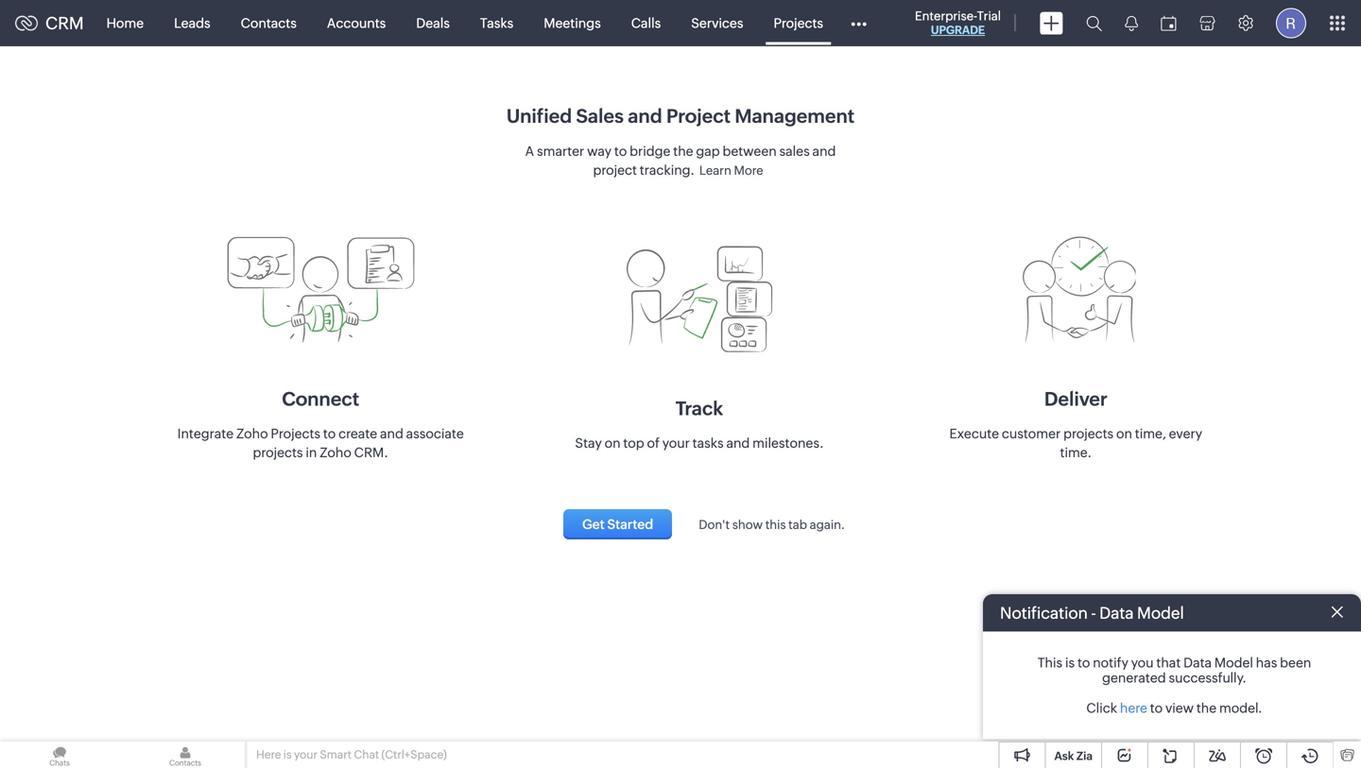 Task type: vqa. For each thing, say whether or not it's contained in the screenshot.
the Settings
no



Task type: locate. For each thing, give the bounding box(es) containing it.
model up that at the right bottom of page
[[1138, 604, 1185, 623]]

is right this
[[1066, 656, 1075, 671]]

tasks
[[693, 436, 724, 451]]

bridge
[[630, 144, 671, 159]]

services link
[[676, 0, 759, 46]]

0 vertical spatial your
[[663, 436, 690, 451]]

and right sales
[[813, 144, 836, 159]]

learn
[[700, 164, 732, 178]]

1 horizontal spatial the
[[1197, 701, 1217, 716]]

and up crm.
[[380, 427, 404, 442]]

0 horizontal spatial the
[[674, 144, 694, 159]]

1 horizontal spatial data
[[1184, 656, 1212, 671]]

get
[[582, 517, 605, 532]]

crm link
[[15, 13, 84, 33]]

1 vertical spatial model
[[1215, 656, 1254, 671]]

0 horizontal spatial your
[[294, 749, 318, 762]]

logo image
[[15, 16, 38, 31]]

zoho right integrate
[[236, 427, 268, 442]]

and inside integrate zoho projects to create and associate projects in zoho crm.
[[380, 427, 404, 442]]

learn more
[[700, 164, 764, 178]]

contacts image
[[126, 742, 245, 769]]

to left create
[[323, 427, 336, 442]]

calls
[[631, 16, 661, 31]]

leads link
[[159, 0, 226, 46]]

0 vertical spatial the
[[674, 144, 694, 159]]

projects up the time. at bottom
[[1064, 427, 1114, 442]]

projects inside integrate zoho projects to create and associate projects in zoho crm.
[[253, 445, 303, 461]]

the inside "a smarter way to bridge the gap between sales and project tracking."
[[674, 144, 694, 159]]

started
[[608, 517, 654, 532]]

your right of
[[663, 436, 690, 451]]

model
[[1138, 604, 1185, 623], [1215, 656, 1254, 671]]

is
[[1066, 656, 1075, 671], [284, 749, 292, 762]]

sales
[[780, 144, 810, 159]]

to up project
[[615, 144, 627, 159]]

time.
[[1061, 445, 1092, 461]]

0 vertical spatial projects
[[1064, 427, 1114, 442]]

don't show this tab again.
[[699, 518, 845, 532]]

create menu image
[[1040, 12, 1064, 35]]

tab
[[789, 518, 808, 532]]

model left the has
[[1215, 656, 1254, 671]]

projects left the other modules field
[[774, 16, 824, 31]]

your left 'smart' at the left of page
[[294, 749, 318, 762]]

on inside execute customer projects on time, every time.
[[1117, 427, 1133, 442]]

trial
[[977, 9, 1001, 23]]

projects inside execute customer projects on time, every time.
[[1064, 427, 1114, 442]]

(ctrl+space)
[[382, 749, 447, 762]]

1 vertical spatial the
[[1197, 701, 1217, 716]]

data right -
[[1100, 604, 1134, 623]]

1 horizontal spatial is
[[1066, 656, 1075, 671]]

way
[[587, 144, 612, 159]]

is inside this is to notify you that data model has been generated successfully.
[[1066, 656, 1075, 671]]

the left "gap"
[[674, 144, 694, 159]]

0 vertical spatial model
[[1138, 604, 1185, 623]]

to right here link
[[1151, 701, 1163, 716]]

management
[[735, 105, 855, 127]]

data right that at the right bottom of page
[[1184, 656, 1212, 671]]

deliver
[[1045, 389, 1108, 410]]

integrate
[[177, 427, 234, 442]]

1 horizontal spatial model
[[1215, 656, 1254, 671]]

meetings
[[544, 16, 601, 31]]

to
[[615, 144, 627, 159], [323, 427, 336, 442], [1078, 656, 1091, 671], [1151, 701, 1163, 716]]

crm.
[[354, 445, 389, 461]]

accounts
[[327, 16, 386, 31]]

the right view
[[1197, 701, 1217, 716]]

1 vertical spatial data
[[1184, 656, 1212, 671]]

is for this
[[1066, 656, 1075, 671]]

projects up in
[[271, 427, 321, 442]]

ask zia
[[1055, 750, 1093, 763]]

0 vertical spatial data
[[1100, 604, 1134, 623]]

zoho
[[236, 427, 268, 442], [320, 445, 352, 461]]

to left notify at the right of the page
[[1078, 656, 1091, 671]]

0 horizontal spatial is
[[284, 749, 292, 762]]

zoho right in
[[320, 445, 352, 461]]

-
[[1092, 604, 1097, 623]]

model inside this is to notify you that data model has been generated successfully.
[[1215, 656, 1254, 671]]

0 horizontal spatial zoho
[[236, 427, 268, 442]]

1 vertical spatial projects
[[253, 445, 303, 461]]

the
[[674, 144, 694, 159], [1197, 701, 1217, 716]]

1 horizontal spatial projects
[[1064, 427, 1114, 442]]

a
[[525, 144, 534, 159]]

and
[[628, 105, 663, 127], [813, 144, 836, 159], [380, 427, 404, 442], [727, 436, 750, 451]]

to inside integrate zoho projects to create and associate projects in zoho crm.
[[323, 427, 336, 442]]

successfully.
[[1169, 671, 1247, 686]]

0 horizontal spatial projects
[[271, 427, 321, 442]]

1 vertical spatial is
[[284, 749, 292, 762]]

and inside "a smarter way to bridge the gap between sales and project tracking."
[[813, 144, 836, 159]]

stay
[[575, 436, 602, 451]]

search image
[[1087, 15, 1103, 31]]

0 vertical spatial projects
[[774, 16, 824, 31]]

this
[[1038, 656, 1063, 671]]

integrate zoho projects to create and associate projects in zoho crm.
[[177, 427, 464, 461]]

is right here
[[284, 749, 292, 762]]

1 vertical spatial projects
[[271, 427, 321, 442]]

sales
[[576, 105, 624, 127]]

your
[[663, 436, 690, 451], [294, 749, 318, 762]]

0 horizontal spatial projects
[[253, 445, 303, 461]]

in
[[306, 445, 317, 461]]

home
[[106, 16, 144, 31]]

enterprise-trial upgrade
[[915, 9, 1001, 36]]

1 horizontal spatial projects
[[774, 16, 824, 31]]

deals
[[416, 16, 450, 31]]

0 vertical spatial zoho
[[236, 427, 268, 442]]

on
[[1117, 427, 1133, 442], [605, 436, 621, 451]]

data
[[1100, 604, 1134, 623], [1184, 656, 1212, 671]]

gap
[[696, 144, 720, 159]]

signals element
[[1114, 0, 1150, 46]]

create menu element
[[1029, 0, 1075, 46]]

projects link
[[759, 0, 839, 46]]

0 horizontal spatial model
[[1138, 604, 1185, 623]]

1 horizontal spatial on
[[1117, 427, 1133, 442]]

unified
[[507, 105, 572, 127]]

1 vertical spatial zoho
[[320, 445, 352, 461]]

tasks link
[[465, 0, 529, 46]]

on left top
[[605, 436, 621, 451]]

leads
[[174, 16, 211, 31]]

0 vertical spatial is
[[1066, 656, 1075, 671]]

on left time,
[[1117, 427, 1133, 442]]

smart
[[320, 749, 352, 762]]

get started link
[[564, 510, 673, 540]]

projects left in
[[253, 445, 303, 461]]

notification
[[1001, 604, 1088, 623]]

generated
[[1103, 671, 1167, 686]]

project
[[593, 163, 637, 178]]

enterprise-
[[915, 9, 977, 23]]

0 horizontal spatial data
[[1100, 604, 1134, 623]]



Task type: describe. For each thing, give the bounding box(es) containing it.
that
[[1157, 656, 1181, 671]]

contacts
[[241, 16, 297, 31]]

search element
[[1075, 0, 1114, 46]]

and up bridge
[[628, 105, 663, 127]]

ask
[[1055, 750, 1075, 763]]

to inside "a smarter way to bridge the gap between sales and project tracking."
[[615, 144, 627, 159]]

notify
[[1093, 656, 1129, 671]]

customer
[[1002, 427, 1061, 442]]

is for here
[[284, 749, 292, 762]]

calls link
[[616, 0, 676, 46]]

tasks
[[480, 16, 514, 31]]

click
[[1087, 701, 1118, 716]]

create
[[339, 427, 377, 442]]

services
[[692, 16, 744, 31]]

smarter
[[537, 144, 585, 159]]

home link
[[91, 0, 159, 46]]

accounts link
[[312, 0, 401, 46]]

top
[[624, 436, 645, 451]]

1 vertical spatial your
[[294, 749, 318, 762]]

notification - data model
[[1001, 604, 1185, 623]]

of
[[647, 436, 660, 451]]

to inside this is to notify you that data model has been generated successfully.
[[1078, 656, 1091, 671]]

and right tasks
[[727, 436, 750, 451]]

learn more link
[[695, 159, 768, 183]]

1 horizontal spatial your
[[663, 436, 690, 451]]

execute customer projects on time, every time.
[[950, 427, 1203, 461]]

here is your smart chat (ctrl+space)
[[256, 749, 447, 762]]

associate
[[406, 427, 464, 442]]

calendar image
[[1161, 16, 1177, 31]]

0 horizontal spatial on
[[605, 436, 621, 451]]

don't
[[699, 518, 730, 532]]

profile element
[[1265, 0, 1318, 46]]

zia
[[1077, 750, 1093, 763]]

stay on top of your tasks and milestones.
[[575, 436, 824, 451]]

get started
[[582, 517, 654, 532]]

unified sales and project management
[[507, 105, 855, 127]]

here
[[256, 749, 281, 762]]

you
[[1132, 656, 1154, 671]]

chats image
[[0, 742, 119, 769]]

crm
[[45, 13, 84, 33]]

deals link
[[401, 0, 465, 46]]

click here to view the model.
[[1087, 701, 1263, 716]]

between
[[723, 144, 777, 159]]

project
[[667, 105, 731, 127]]

upgrade
[[931, 24, 985, 36]]

again.
[[810, 518, 845, 532]]

don't show this tab again. link
[[680, 518, 845, 532]]

contacts link
[[226, 0, 312, 46]]

more
[[734, 164, 764, 178]]

data inside this is to notify you that data model has been generated successfully.
[[1184, 656, 1212, 671]]

this
[[766, 518, 786, 532]]

milestones.
[[753, 436, 824, 451]]

time,
[[1136, 427, 1167, 442]]

show
[[733, 518, 763, 532]]

chat
[[354, 749, 379, 762]]

track
[[676, 398, 724, 420]]

view
[[1166, 701, 1194, 716]]

execute
[[950, 427, 1000, 442]]

here link
[[1121, 701, 1148, 716]]

this is to notify you that data model has been generated successfully.
[[1038, 656, 1312, 686]]

connect
[[282, 389, 359, 410]]

a smarter way to bridge the gap between sales and project tracking.
[[525, 144, 836, 178]]

Other Modules field
[[839, 8, 880, 38]]

has
[[1257, 656, 1278, 671]]

every
[[1169, 427, 1203, 442]]

meetings link
[[529, 0, 616, 46]]

here
[[1121, 701, 1148, 716]]

model.
[[1220, 701, 1263, 716]]

1 horizontal spatial zoho
[[320, 445, 352, 461]]

been
[[1281, 656, 1312, 671]]

tracking.
[[640, 163, 695, 178]]

profile image
[[1277, 8, 1307, 38]]

projects inside integrate zoho projects to create and associate projects in zoho crm.
[[271, 427, 321, 442]]

signals image
[[1125, 15, 1139, 31]]



